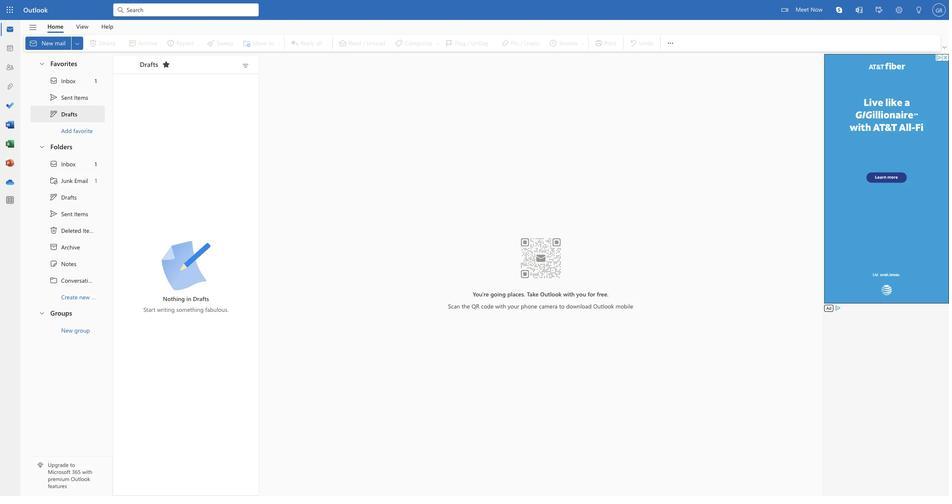 Task type: vqa. For each thing, say whether or not it's contained in the screenshot.
 Junk Email 1
no



Task type: locate. For each thing, give the bounding box(es) containing it.
 for 
[[50, 77, 58, 85]]

 tree item
[[30, 72, 105, 89], [30, 156, 105, 172]]

 drafts up add
[[50, 110, 77, 118]]


[[74, 40, 81, 47], [39, 60, 45, 67], [39, 143, 45, 150], [39, 310, 45, 317]]

 tree item
[[30, 89, 105, 106], [30, 206, 105, 222]]

mail
[[55, 39, 66, 47]]

0 horizontal spatial to
[[70, 462, 75, 469]]

2 1 from the top
[[95, 160, 97, 168]]

1 vertical spatial 
[[50, 193, 58, 202]]

 button
[[910, 0, 930, 21]]

inbox inside favorites tree
[[61, 77, 76, 85]]

 up add favorite tree item
[[50, 110, 58, 118]]

0 vertical spatial  sent items
[[50, 93, 88, 102]]

new
[[42, 39, 53, 47], [61, 327, 73, 335]]

1 vertical spatial 
[[50, 160, 58, 168]]

drafts inside favorites tree
[[61, 110, 77, 118]]

 inside 'folders' tree item
[[39, 143, 45, 150]]

drafts up add favorite tree item
[[61, 110, 77, 118]]

 button down  new mail
[[35, 56, 49, 71]]

 inside groups tree item
[[39, 310, 45, 317]]

1  from the top
[[50, 93, 58, 102]]

1  from the top
[[50, 110, 58, 118]]

 button inside favorites tree item
[[35, 56, 49, 71]]

add favorite
[[61, 127, 93, 135]]

3 1 from the top
[[95, 177, 97, 185]]

1 vertical spatial to
[[70, 462, 75, 469]]

 button
[[35, 56, 49, 71], [35, 139, 49, 155], [35, 306, 49, 321]]

2  sent items from the top
[[50, 210, 88, 218]]

 down 
[[50, 193, 58, 202]]


[[857, 7, 863, 13]]

1 horizontal spatial with
[[496, 303, 507, 310]]

1 vertical spatial  drafts
[[50, 193, 77, 202]]

1
[[95, 77, 97, 85], [95, 160, 97, 168], [95, 177, 97, 185]]

 tree item down junk
[[30, 189, 105, 206]]

 inside favorites tree item
[[39, 60, 45, 67]]

outlook up  'button' on the top of the page
[[23, 5, 48, 14]]

home button
[[41, 20, 70, 33]]

 button left 'groups'
[[35, 306, 49, 321]]

to inside upgrade to microsoft 365 with premium outlook features
[[70, 462, 75, 469]]

1 vertical spatial  inbox
[[50, 160, 76, 168]]

 for first  tree item from the bottom of the page
[[50, 193, 58, 202]]

 down  new mail
[[39, 60, 45, 67]]

1 for 
[[95, 160, 97, 168]]

 tree item
[[30, 106, 105, 122], [30, 189, 105, 206]]

 inbox for 
[[50, 160, 76, 168]]

 inbox up junk
[[50, 160, 76, 168]]

 button for folders
[[35, 139, 49, 155]]

0 vertical spatial sent
[[61, 93, 73, 101]]

tab list containing home
[[41, 20, 120, 33]]

now
[[811, 5, 823, 13]]

 right mail
[[74, 40, 81, 47]]

0 vertical spatial 
[[50, 110, 58, 118]]

upgrade
[[48, 462, 69, 469]]

2  inbox from the top
[[50, 160, 76, 168]]

inbox for 
[[61, 160, 76, 168]]

tree containing 
[[30, 156, 115, 306]]

with down going
[[496, 303, 507, 310]]

items right deleted at the left top
[[83, 227, 97, 235]]

 sent items inside favorites tree
[[50, 93, 88, 102]]

with inside upgrade to microsoft 365 with premium outlook features
[[82, 469, 92, 476]]

inbox
[[61, 77, 76, 85], [61, 160, 76, 168]]

 drafts for first  tree item from the bottom of the page
[[50, 193, 77, 202]]

1 horizontal spatial new
[[61, 327, 73, 335]]

 drafts down junk
[[50, 193, 77, 202]]

1  sent items from the top
[[50, 93, 88, 102]]

qr
[[472, 303, 480, 310]]

new left mail
[[42, 39, 53, 47]]

1  drafts from the top
[[50, 110, 77, 118]]

0 vertical spatial new
[[42, 39, 53, 47]]

outlook up camera
[[541, 290, 562, 298]]

 down favorites
[[50, 93, 58, 102]]

 left folders
[[39, 143, 45, 150]]

1 vertical spatial new
[[61, 327, 73, 335]]

1 right email
[[95, 177, 97, 185]]

to right camera
[[560, 303, 565, 310]]

1  tree item from the top
[[30, 72, 105, 89]]

 button
[[870, 0, 890, 21]]

add
[[61, 127, 72, 135]]

favorites tree
[[30, 52, 105, 139]]

 button inside 'folders' tree item
[[35, 139, 49, 155]]

2  tree item from the top
[[30, 206, 105, 222]]


[[50, 110, 58, 118], [50, 193, 58, 202]]

 tree item up add
[[30, 106, 105, 122]]

1 vertical spatial  tree item
[[30, 189, 105, 206]]

0 vertical spatial  tree item
[[30, 72, 105, 89]]

1 vertical spatial  button
[[35, 139, 49, 155]]

1 vertical spatial inbox
[[61, 160, 76, 168]]

1 up  tree item at top left
[[95, 160, 97, 168]]

 left 'groups'
[[39, 310, 45, 317]]

with right 365
[[82, 469, 92, 476]]

sent up  tree item
[[61, 210, 73, 218]]


[[50, 260, 58, 268]]

1 horizontal spatial to
[[560, 303, 565, 310]]

premium features image
[[37, 463, 43, 469]]

 button
[[160, 58, 173, 71]]

 for 2nd  tree item from the bottom of the page
[[50, 110, 58, 118]]

inbox down favorites tree item
[[61, 77, 76, 85]]

favorites
[[50, 59, 77, 68]]

 tree item up deleted at the left top
[[30, 206, 105, 222]]

2  drafts from the top
[[50, 193, 77, 202]]

sent
[[61, 93, 73, 101], [61, 210, 73, 218]]

1 vertical spatial  tree item
[[30, 206, 105, 222]]

1 inside favorites tree
[[95, 77, 97, 85]]

1 down favorites tree item
[[95, 77, 97, 85]]

drafts
[[140, 60, 158, 69], [61, 110, 77, 118], [61, 193, 77, 201], [193, 295, 209, 303]]

0 vertical spatial to
[[560, 303, 565, 310]]

 up 
[[50, 160, 58, 168]]

1 inside  tree item
[[95, 177, 97, 185]]

inbox inside tree
[[61, 160, 76, 168]]

drafts heading
[[129, 55, 173, 74]]


[[242, 62, 250, 70]]


[[50, 243, 58, 252]]

2 vertical spatial 1
[[95, 177, 97, 185]]

1 vertical spatial  tree item
[[30, 156, 105, 172]]

inbox up  junk email
[[61, 160, 76, 168]]


[[50, 93, 58, 102], [50, 210, 58, 218]]

 tree item down favorites
[[30, 72, 105, 89]]

tree
[[30, 156, 115, 306]]

mobile
[[616, 303, 634, 310]]

1 for 
[[95, 77, 97, 85]]

 button
[[239, 60, 252, 72]]

1 vertical spatial sent
[[61, 210, 73, 218]]

items up favorite
[[74, 93, 88, 101]]

 tree item up junk
[[30, 156, 105, 172]]

0 vertical spatial  tree item
[[30, 89, 105, 106]]

2  from the top
[[50, 193, 58, 202]]

1 inbox from the top
[[61, 77, 76, 85]]

0 vertical spatial 1
[[95, 77, 97, 85]]

 inside favorites tree
[[50, 77, 58, 85]]

2 vertical spatial items
[[83, 227, 97, 235]]

outlook
[[23, 5, 48, 14], [541, 290, 562, 298], [594, 303, 615, 310], [71, 476, 90, 483]]

 sent items up  tree item
[[50, 210, 88, 218]]

new
[[79, 293, 90, 301]]

application
[[0, 0, 950, 497]]

your
[[508, 303, 520, 310]]

with
[[564, 290, 575, 298], [496, 303, 507, 310], [82, 469, 92, 476]]

junk
[[61, 177, 73, 185]]

2 vertical spatial  button
[[35, 306, 49, 321]]

upgrade to microsoft 365 with premium outlook features
[[48, 462, 92, 490]]

 drafts inside favorites tree
[[50, 110, 77, 118]]

drafts left  on the top
[[140, 60, 158, 69]]

1  button from the top
[[35, 56, 49, 71]]

folders
[[50, 142, 72, 151]]


[[50, 77, 58, 85], [50, 160, 58, 168]]

drafts right in
[[193, 295, 209, 303]]

tab list inside application
[[41, 20, 120, 33]]

drafts 
[[140, 60, 170, 69]]

 tree item
[[30, 172, 105, 189]]

 inbox down favorites
[[50, 77, 76, 85]]

 tree item down favorites tree item
[[30, 89, 105, 106]]


[[50, 227, 58, 235]]

1  from the top
[[50, 77, 58, 85]]

 button for favorites
[[35, 56, 49, 71]]

 tree item for 
[[30, 72, 105, 89]]

1  tree item from the top
[[30, 89, 105, 106]]

 inbox
[[50, 77, 76, 85], [50, 160, 76, 168]]

 button
[[850, 0, 870, 21]]

2 inbox from the top
[[61, 160, 76, 168]]

items
[[74, 93, 88, 101], [74, 210, 88, 218], [83, 227, 97, 235]]

0 vertical spatial  tree item
[[30, 106, 105, 122]]

1 vertical spatial 1
[[95, 160, 97, 168]]

 button left folders
[[35, 139, 49, 155]]

folder
[[92, 293, 107, 301]]

inbox for 
[[61, 77, 76, 85]]

0 vertical spatial  button
[[35, 56, 49, 71]]

 down favorites
[[50, 77, 58, 85]]


[[837, 7, 843, 13]]

files image
[[6, 83, 14, 91]]

2 vertical spatial with
[[82, 469, 92, 476]]

2 sent from the top
[[61, 210, 73, 218]]

2 horizontal spatial with
[[564, 290, 575, 298]]

 sent items down favorites tree item
[[50, 93, 88, 102]]

 inside favorites tree
[[50, 110, 58, 118]]

0 horizontal spatial with
[[82, 469, 92, 476]]

 drafts
[[50, 110, 77, 118], [50, 193, 77, 202]]

0 vertical spatial items
[[74, 93, 88, 101]]

going
[[491, 290, 506, 298]]

 inbox inside favorites tree
[[50, 77, 76, 85]]

nothing
[[163, 295, 185, 303]]


[[117, 6, 125, 14]]

download
[[567, 303, 592, 310]]

1 vertical spatial 
[[50, 210, 58, 218]]

 up 
[[50, 210, 58, 218]]

with left you
[[564, 290, 575, 298]]

calendar image
[[6, 45, 14, 53]]


[[782, 7, 789, 13]]

outlook right premium
[[71, 476, 90, 483]]

outlook link
[[23, 0, 48, 20]]

to
[[560, 303, 565, 310], [70, 462, 75, 469]]

1  inbox from the top
[[50, 77, 76, 85]]

writing
[[157, 306, 175, 314]]

0 vertical spatial  inbox
[[50, 77, 76, 85]]

new left group
[[61, 327, 73, 335]]

sent up add
[[61, 93, 73, 101]]

0 horizontal spatial new
[[42, 39, 53, 47]]

2  tree item from the top
[[30, 156, 105, 172]]

2  button from the top
[[35, 139, 49, 155]]

0 vertical spatial  drafts
[[50, 110, 77, 118]]

new inside tree item
[[61, 327, 73, 335]]

0 vertical spatial 
[[50, 77, 58, 85]]

0 vertical spatial 
[[50, 93, 58, 102]]

groups tree item
[[30, 306, 105, 322]]

1 vertical spatial  sent items
[[50, 210, 88, 218]]

 button inside groups tree item
[[35, 306, 49, 321]]


[[50, 277, 58, 285]]

 button
[[72, 37, 83, 50]]

to right upgrade
[[70, 462, 75, 469]]

0 vertical spatial inbox
[[61, 77, 76, 85]]

1 1 from the top
[[95, 77, 97, 85]]

3  button from the top
[[35, 306, 49, 321]]

2  from the top
[[50, 160, 58, 168]]

 deleted items
[[50, 227, 97, 235]]

tab list
[[41, 20, 120, 33]]

items up  deleted items
[[74, 210, 88, 218]]

drafts inside nothing in drafts start writing something fabulous.
[[193, 295, 209, 303]]

groups
[[50, 309, 72, 318]]

1 sent from the top
[[61, 93, 73, 101]]



Task type: describe. For each thing, give the bounding box(es) containing it.
 button
[[890, 0, 910, 21]]

conversation
[[61, 277, 95, 285]]

outlook down free.
[[594, 303, 615, 310]]

outlook banner
[[0, 0, 950, 21]]

new group tree item
[[30, 322, 105, 339]]

notes
[[61, 260, 76, 268]]

view button
[[70, 20, 95, 33]]

0 vertical spatial with
[[564, 290, 575, 298]]

phone
[[521, 303, 538, 310]]

help button
[[95, 20, 120, 33]]

 drafts for 2nd  tree item from the bottom of the page
[[50, 110, 77, 118]]

new inside  new mail
[[42, 39, 53, 47]]

 inside  dropdown button
[[74, 40, 81, 47]]

add favorite tree item
[[30, 122, 105, 139]]

items inside favorites tree
[[74, 93, 88, 101]]

deleted
[[61, 227, 81, 235]]


[[50, 177, 58, 185]]

outlook inside "banner"
[[23, 5, 48, 14]]

 inside favorites tree
[[50, 93, 58, 102]]


[[29, 39, 37, 47]]

onedrive image
[[6, 179, 14, 187]]

 conversation history
[[50, 277, 115, 285]]

to do image
[[6, 102, 14, 110]]

 tree item inside tree
[[30, 206, 105, 222]]

email
[[74, 177, 88, 185]]

premium
[[48, 476, 69, 483]]


[[877, 7, 883, 13]]

 search field
[[113, 0, 259, 19]]


[[667, 39, 675, 47]]

 button for groups
[[35, 306, 49, 321]]

group
[[74, 327, 90, 335]]

something
[[176, 306, 204, 314]]

code
[[482, 303, 494, 310]]

view
[[76, 22, 89, 30]]

sent inside favorites tree
[[61, 93, 73, 101]]

free.
[[597, 290, 609, 298]]

fabulous.
[[205, 306, 229, 314]]

items inside  deleted items
[[83, 227, 97, 235]]

 tree item
[[30, 222, 105, 239]]

archive
[[61, 243, 80, 251]]

in
[[187, 295, 192, 303]]

new group
[[61, 327, 90, 335]]

1 vertical spatial with
[[496, 303, 507, 310]]


[[897, 7, 903, 13]]

microsoft
[[48, 469, 71, 476]]

 junk email
[[50, 177, 88, 185]]

 inbox for 
[[50, 77, 76, 85]]

meet now
[[796, 5, 823, 13]]

folders tree item
[[30, 139, 105, 156]]

excel image
[[6, 140, 14, 149]]

 notes
[[50, 260, 76, 268]]

word image
[[6, 121, 14, 130]]


[[162, 60, 170, 69]]

1  tree item from the top
[[30, 106, 105, 122]]

tree inside application
[[30, 156, 115, 306]]


[[917, 7, 923, 13]]

camera
[[539, 303, 558, 310]]

meet
[[796, 5, 810, 13]]

favorite
[[73, 127, 93, 135]]

create
[[61, 293, 78, 301]]

Search field
[[126, 5, 254, 14]]

tags group
[[335, 35, 587, 52]]

application containing outlook
[[0, 0, 950, 497]]

create new folder tree item
[[30, 289, 107, 306]]

 tree item
[[30, 239, 105, 256]]

 button
[[663, 35, 680, 52]]

 archive
[[50, 243, 80, 252]]

2  tree item from the top
[[30, 189, 105, 206]]

left-rail-appbar navigation
[[2, 20, 18, 192]]

 tree item
[[30, 256, 105, 272]]

drafts down  junk email
[[61, 193, 77, 201]]

 for folders
[[39, 143, 45, 150]]

 for favorites
[[39, 60, 45, 67]]

you're
[[473, 290, 489, 298]]

history
[[97, 277, 115, 285]]

for
[[588, 290, 596, 298]]

 button
[[25, 20, 41, 35]]

 tree item
[[30, 272, 115, 289]]

outlook inside upgrade to microsoft 365 with premium outlook features
[[71, 476, 90, 483]]

home
[[47, 22, 64, 30]]

 for groups
[[39, 310, 45, 317]]

more apps image
[[6, 197, 14, 205]]


[[943, 45, 947, 50]]

help
[[101, 22, 114, 30]]

 for 
[[50, 160, 58, 168]]

account manager for greg robinson image
[[933, 3, 947, 17]]

1 vertical spatial items
[[74, 210, 88, 218]]

move & delete group
[[25, 35, 283, 52]]

365
[[72, 469, 81, 476]]

take
[[527, 290, 539, 298]]

drafts inside "drafts "
[[140, 60, 158, 69]]

you're going places. take outlook with you for free. scan the qr code with your phone camera to download outlook mobile
[[448, 290, 634, 310]]

 button
[[830, 0, 850, 20]]

 tree item for 
[[30, 156, 105, 172]]

places.
[[508, 290, 526, 298]]

the
[[462, 303, 470, 310]]

 new mail
[[29, 39, 66, 47]]

message list section
[[113, 53, 259, 496]]

mail image
[[6, 25, 14, 34]]

scan
[[448, 303, 461, 310]]

ad
[[827, 306, 832, 312]]

people image
[[6, 64, 14, 72]]

features
[[48, 483, 67, 490]]

you
[[577, 290, 587, 298]]

start
[[143, 306, 156, 314]]

create new folder
[[61, 293, 107, 301]]

to inside you're going places. take outlook with you for free. scan the qr code with your phone camera to download outlook mobile
[[560, 303, 565, 310]]


[[29, 23, 37, 32]]

favorites tree item
[[30, 56, 105, 72]]

set your advertising preferences image
[[836, 305, 842, 312]]

2  from the top
[[50, 210, 58, 218]]

nothing in drafts start writing something fabulous.
[[143, 295, 229, 314]]

powerpoint image
[[6, 160, 14, 168]]

 button
[[942, 43, 949, 52]]



